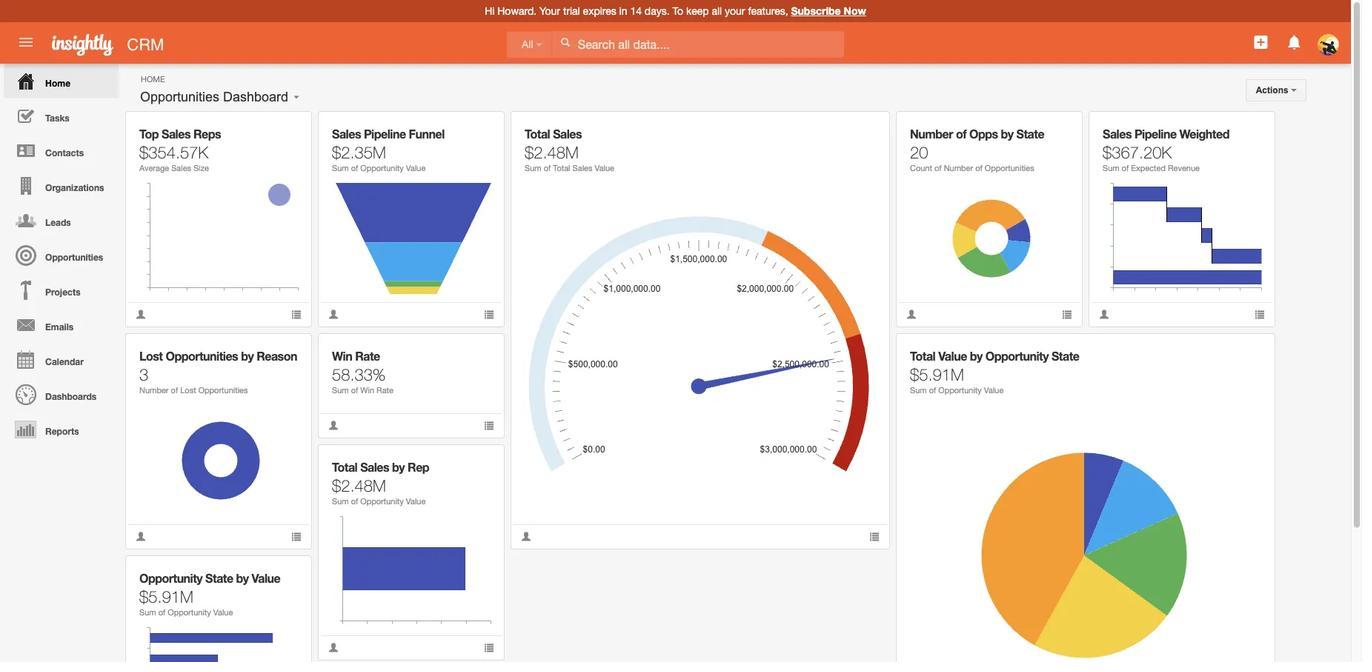 Task type: vqa. For each thing, say whether or not it's contained in the screenshot.
$2.48M by
yes



Task type: locate. For each thing, give the bounding box(es) containing it.
contacts
[[45, 148, 84, 158]]

subscribe
[[791, 5, 841, 17]]

trial
[[563, 5, 580, 17]]

by
[[1001, 127, 1014, 141], [241, 350, 254, 364], [970, 350, 983, 364], [392, 461, 405, 475], [236, 572, 249, 586]]

1 vertical spatial lost
[[180, 386, 196, 396]]

notifications image
[[1286, 33, 1304, 51]]

total for $5.91m
[[910, 350, 936, 364]]

of inside total sales by rep $2.48m sum of opportunity value
[[351, 497, 358, 507]]

1 pipeline from the left
[[364, 127, 406, 141]]

wrench image
[[281, 123, 291, 133], [859, 123, 869, 133], [1052, 123, 1062, 133], [281, 345, 291, 356], [1245, 345, 1255, 356], [474, 456, 484, 467]]

0 horizontal spatial user image
[[136, 310, 146, 320]]

by inside lost opportunities by reason 3 number of lost opportunities
[[241, 350, 254, 364]]

0 horizontal spatial state
[[205, 572, 233, 586]]

total
[[525, 127, 550, 141], [553, 163, 571, 173], [910, 350, 936, 364], [332, 461, 358, 475]]

of inside opportunity state by value $5.91m sum of opportunity value
[[158, 608, 166, 618]]

hi
[[485, 5, 495, 17]]

opportunities dashboard button
[[135, 86, 294, 108]]

number up '20'
[[910, 127, 954, 141]]

user image
[[907, 310, 917, 320], [328, 421, 339, 431], [136, 532, 146, 542], [521, 532, 532, 542], [328, 643, 339, 654]]

navigation
[[0, 64, 119, 447]]

list image for $354.57k
[[291, 310, 302, 320]]

total inside the total value by opportunity state $5.91m sum of opportunity value
[[910, 350, 936, 364]]

user image for number
[[136, 532, 146, 542]]

by for 3
[[241, 350, 254, 364]]

number right count
[[944, 163, 974, 173]]

home
[[141, 74, 165, 84], [45, 78, 70, 88]]

sum inside sales pipeline funnel $2.35m sum of opportunity value
[[332, 163, 349, 173]]

2 user image from the left
[[328, 310, 339, 320]]

$2.48m down total sales link
[[525, 142, 579, 162]]

1 horizontal spatial state
[[1017, 127, 1045, 141]]

size
[[194, 163, 209, 173]]

lost up 3
[[139, 350, 163, 364]]

of inside lost opportunities by reason 3 number of lost opportunities
[[171, 386, 178, 396]]

opportunity inside sales pipeline funnel $2.35m sum of opportunity value
[[361, 163, 404, 173]]

total for total
[[525, 127, 550, 141]]

win down 58.33%
[[361, 386, 374, 396]]

by for $2.48m
[[392, 461, 405, 475]]

1 vertical spatial $5.91m
[[139, 587, 193, 606]]

user image
[[136, 310, 146, 320], [328, 310, 339, 320], [1100, 310, 1110, 320]]

state inside number of opps by state 20 count of number of opportunities
[[1017, 127, 1045, 141]]

of down number of opps by state link
[[976, 163, 983, 173]]

of
[[956, 127, 967, 141], [351, 163, 358, 173], [544, 163, 551, 173], [935, 163, 942, 173], [976, 163, 983, 173], [1122, 163, 1129, 173], [171, 386, 178, 396], [351, 386, 358, 396], [930, 386, 937, 396], [351, 497, 358, 507], [158, 608, 166, 618]]

organizations
[[45, 182, 104, 193]]

emails link
[[4, 308, 119, 343]]

win
[[332, 350, 352, 364], [361, 386, 374, 396]]

opportunity
[[361, 163, 404, 173], [986, 350, 1049, 364], [939, 386, 982, 396], [361, 497, 404, 507], [139, 572, 203, 586], [168, 608, 211, 618]]

by for state
[[970, 350, 983, 364]]

of inside "total sales $2.48m sum of total sales value"
[[544, 163, 551, 173]]

home down "crm"
[[141, 74, 165, 84]]

2 horizontal spatial state
[[1052, 350, 1080, 364]]

rate down 58.33%
[[377, 386, 394, 396]]

reps
[[193, 127, 221, 141]]

pipeline inside sales pipeline weighted $367.20k sum of expected revenue
[[1135, 127, 1177, 141]]

of down total sales link
[[544, 163, 551, 173]]

of down $2.35m at the top of page
[[351, 163, 358, 173]]

$2.48m inside total sales by rep $2.48m sum of opportunity value
[[332, 476, 386, 495]]

by for $5.91m
[[236, 572, 249, 586]]

1 horizontal spatial $2.48m
[[525, 142, 579, 162]]

1 horizontal spatial $5.91m
[[910, 365, 964, 384]]

total sales by rep link
[[332, 461, 429, 475]]

0 vertical spatial $2.48m
[[525, 142, 579, 162]]

of down total sales by rep link
[[351, 497, 358, 507]]

total inside total sales by rep $2.48m sum of opportunity value
[[332, 461, 358, 475]]

number of opps by state link
[[910, 127, 1045, 141]]

projects
[[45, 287, 81, 297]]

opportunities dashboard
[[140, 89, 289, 105]]

number of opps by state 20 count of number of opportunities
[[910, 127, 1045, 173]]

14
[[631, 5, 642, 17]]

state
[[1017, 127, 1045, 141], [1052, 350, 1080, 364], [205, 572, 233, 586]]

$5.91m
[[910, 365, 964, 384], [139, 587, 193, 606]]

weighted
[[1180, 127, 1230, 141]]

0 vertical spatial lost
[[139, 350, 163, 364]]

list image for sum
[[870, 532, 880, 542]]

pipeline inside sales pipeline funnel $2.35m sum of opportunity value
[[364, 127, 406, 141]]

actions button
[[1247, 79, 1307, 102]]

0 horizontal spatial pipeline
[[364, 127, 406, 141]]

in
[[620, 5, 628, 17]]

pipeline
[[364, 127, 406, 141], [1135, 127, 1177, 141]]

calendar
[[45, 357, 84, 367]]

$2.48m down total sales by rep link
[[332, 476, 386, 495]]

0 horizontal spatial $2.48m
[[332, 476, 386, 495]]

count
[[910, 163, 933, 173]]

pipeline up $2.35m at the top of page
[[364, 127, 406, 141]]

rate up 58.33%
[[355, 350, 380, 364]]

1 horizontal spatial win
[[361, 386, 374, 396]]

top sales reps link
[[139, 127, 221, 141]]

number down 3
[[139, 386, 169, 396]]

pipeline up "$367.20k"
[[1135, 127, 1177, 141]]

1 horizontal spatial pipeline
[[1135, 127, 1177, 141]]

number
[[910, 127, 954, 141], [944, 163, 974, 173], [139, 386, 169, 396]]

of down the opportunity state by value link
[[158, 608, 166, 618]]

2 vertical spatial number
[[139, 386, 169, 396]]

home up tasks link
[[45, 78, 70, 88]]

1 vertical spatial $2.48m
[[332, 476, 386, 495]]

by inside total sales by rep $2.48m sum of opportunity value
[[392, 461, 405, 475]]

$2.35m
[[332, 142, 386, 162]]

wrench image for average
[[281, 123, 291, 133]]

0 vertical spatial $5.91m
[[910, 365, 964, 384]]

2 vertical spatial state
[[205, 572, 233, 586]]

opportunities inside number of opps by state 20 count of number of opportunities
[[985, 163, 1035, 173]]

sales pipeline funnel $2.35m sum of opportunity value
[[332, 127, 445, 173]]

3 user image from the left
[[1100, 310, 1110, 320]]

user image for $367.20k
[[1100, 310, 1110, 320]]

of left opps
[[956, 127, 967, 141]]

total for sum
[[332, 461, 358, 475]]

all
[[712, 5, 722, 17]]

of down "total value by opportunity state" link
[[930, 386, 937, 396]]

by inside the total value by opportunity state $5.91m sum of opportunity value
[[970, 350, 983, 364]]

0 vertical spatial state
[[1017, 127, 1045, 141]]

by inside number of opps by state 20 count of number of opportunities
[[1001, 127, 1014, 141]]

total sales $2.48m sum of total sales value
[[525, 127, 615, 173]]

of down lost opportunities by reason "link" at the left bottom of the page
[[171, 386, 178, 396]]

list image
[[291, 310, 302, 320], [484, 310, 495, 320], [1255, 310, 1266, 320], [484, 421, 495, 431], [291, 532, 302, 542], [870, 532, 880, 542]]

1 user image from the left
[[136, 310, 146, 320]]

by inside opportunity state by value $5.91m sum of opportunity value
[[236, 572, 249, 586]]

0 vertical spatial list image
[[1062, 310, 1073, 320]]

opportunities inside button
[[140, 89, 220, 105]]

2 horizontal spatial user image
[[1100, 310, 1110, 320]]

1 horizontal spatial user image
[[328, 310, 339, 320]]

user image for $2.35m
[[328, 310, 339, 320]]

sales inside sales pipeline funnel $2.35m sum of opportunity value
[[332, 127, 361, 141]]

total value by opportunity state link
[[910, 350, 1080, 364]]

sales
[[162, 127, 191, 141], [332, 127, 361, 141], [553, 127, 582, 141], [1103, 127, 1132, 141], [171, 163, 191, 173], [573, 163, 593, 173], [360, 461, 389, 475]]

value
[[406, 163, 426, 173], [595, 163, 615, 173], [939, 350, 967, 364], [985, 386, 1004, 396], [406, 497, 426, 507], [252, 572, 280, 586], [213, 608, 233, 618]]

$2.48m
[[525, 142, 579, 162], [332, 476, 386, 495]]

rate
[[355, 350, 380, 364], [377, 386, 394, 396]]

0 vertical spatial win
[[332, 350, 352, 364]]

funnel
[[409, 127, 445, 141]]

your
[[540, 5, 561, 17]]

$5.91m down the opportunity state by value link
[[139, 587, 193, 606]]

0 horizontal spatial win
[[332, 350, 352, 364]]

leads link
[[4, 203, 119, 238]]

crm
[[127, 35, 164, 54]]

0 horizontal spatial lost
[[139, 350, 163, 364]]

opportunities
[[140, 89, 220, 105], [985, 163, 1035, 173], [45, 252, 103, 262], [166, 350, 238, 364], [198, 386, 248, 396]]

howard.
[[498, 5, 537, 17]]

sum inside "total sales $2.48m sum of total sales value"
[[525, 163, 542, 173]]

$5.91m inside the total value by opportunity state $5.91m sum of opportunity value
[[910, 365, 964, 384]]

dashboards link
[[4, 377, 119, 412]]

lost opportunities by reason link
[[139, 350, 297, 364]]

list image
[[1062, 310, 1073, 320], [484, 643, 495, 654]]

win up 58.33%
[[332, 350, 352, 364]]

of down "$367.20k"
[[1122, 163, 1129, 173]]

all
[[522, 39, 534, 50]]

sum
[[332, 163, 349, 173], [525, 163, 542, 173], [1103, 163, 1120, 173], [332, 386, 349, 396], [910, 386, 927, 396], [332, 497, 349, 507], [139, 608, 156, 618]]

lost down lost opportunities by reason "link" at the left bottom of the page
[[180, 386, 196, 396]]

tasks link
[[4, 99, 119, 133]]

now
[[844, 5, 867, 17]]

lost
[[139, 350, 163, 364], [180, 386, 196, 396]]

your
[[725, 5, 746, 17]]

1 vertical spatial list image
[[484, 643, 495, 654]]

projects link
[[4, 273, 119, 308]]

1 vertical spatial state
[[1052, 350, 1080, 364]]

user image for $354.57k
[[136, 310, 146, 320]]

2 pipeline from the left
[[1135, 127, 1177, 141]]

tasks
[[45, 113, 69, 123]]

of down 58.33%
[[351, 386, 358, 396]]

$5.91m down "total value by opportunity state" link
[[910, 365, 964, 384]]

win rate 58.33% sum of win rate
[[332, 350, 394, 396]]

1 horizontal spatial list image
[[1062, 310, 1073, 320]]

top
[[139, 127, 159, 141]]

0 horizontal spatial list image
[[484, 643, 495, 654]]

wrench image
[[474, 123, 484, 133], [1245, 123, 1255, 133], [474, 345, 484, 356], [281, 568, 291, 578]]

average
[[139, 163, 169, 173]]

0 horizontal spatial $5.91m
[[139, 587, 193, 606]]

of right count
[[935, 163, 942, 173]]

contacts link
[[4, 133, 119, 168]]

state inside the total value by opportunity state $5.91m sum of opportunity value
[[1052, 350, 1080, 364]]



Task type: describe. For each thing, give the bounding box(es) containing it.
keep
[[686, 5, 709, 17]]

wrench image for state
[[1245, 345, 1255, 356]]

sales inside total sales by rep $2.48m sum of opportunity value
[[360, 461, 389, 475]]

0 vertical spatial rate
[[355, 350, 380, 364]]

leads
[[45, 217, 71, 228]]

3
[[139, 365, 148, 384]]

of inside sales pipeline weighted $367.20k sum of expected revenue
[[1122, 163, 1129, 173]]

sum inside win rate 58.33% sum of win rate
[[332, 386, 349, 396]]

reports
[[45, 426, 79, 437]]

subscribe now link
[[791, 5, 867, 17]]

list image for state
[[1062, 310, 1073, 320]]

1 vertical spatial win
[[361, 386, 374, 396]]

state inside opportunity state by value $5.91m sum of opportunity value
[[205, 572, 233, 586]]

organizations link
[[4, 168, 119, 203]]

user image for 20
[[907, 310, 917, 320]]

list image for $367.20k
[[1255, 310, 1266, 320]]

reason
[[257, 350, 297, 364]]

dashboard
[[223, 89, 289, 105]]

list image for $2.35m
[[484, 310, 495, 320]]

revenue
[[1169, 163, 1200, 173]]

dashboards
[[45, 391, 97, 402]]

sales pipeline funnel link
[[332, 127, 445, 141]]

all link
[[507, 31, 552, 58]]

emails
[[45, 322, 74, 332]]

sum inside the total value by opportunity state $5.91m sum of opportunity value
[[910, 386, 927, 396]]

total value by opportunity state $5.91m sum of opportunity value
[[910, 350, 1080, 396]]

value inside sales pipeline funnel $2.35m sum of opportunity value
[[406, 163, 426, 173]]

list image for $2.48m
[[484, 643, 495, 654]]

value inside "total sales $2.48m sum of total sales value"
[[595, 163, 615, 173]]

state for $5.91m
[[1052, 350, 1080, 364]]

number inside lost opportunities by reason 3 number of lost opportunities
[[139, 386, 169, 396]]

features,
[[748, 5, 789, 17]]

total sales link
[[525, 127, 582, 141]]

sum inside opportunity state by value $5.91m sum of opportunity value
[[139, 608, 156, 618]]

state for 20
[[1017, 127, 1045, 141]]

hi howard. your trial expires in 14 days. to keep all your features, subscribe now
[[485, 5, 867, 17]]

wrench image for of
[[859, 123, 869, 133]]

of inside the total value by opportunity state $5.91m sum of opportunity value
[[930, 386, 937, 396]]

$2.48m inside "total sales $2.48m sum of total sales value"
[[525, 142, 579, 162]]

1 vertical spatial number
[[944, 163, 974, 173]]

of inside sales pipeline funnel $2.35m sum of opportunity value
[[351, 163, 358, 173]]

opportunity inside total sales by rep $2.48m sum of opportunity value
[[361, 497, 404, 507]]

days.
[[645, 5, 670, 17]]

sum inside sales pipeline weighted $367.20k sum of expected revenue
[[1103, 163, 1120, 173]]

$5.91m inside opportunity state by value $5.91m sum of opportunity value
[[139, 587, 193, 606]]

navigation containing home
[[0, 64, 119, 447]]

expected
[[1132, 163, 1166, 173]]

opps
[[970, 127, 998, 141]]

20
[[910, 142, 929, 162]]

58.33%
[[332, 365, 386, 384]]

wrench image for $2.48m
[[474, 456, 484, 467]]

$354.57k
[[139, 142, 208, 162]]

opportunity state by value $5.91m sum of opportunity value
[[139, 572, 280, 618]]

1 horizontal spatial home
[[141, 74, 165, 84]]

$367.20k
[[1103, 142, 1172, 162]]

user image for sum
[[328, 643, 339, 654]]

sales pipeline weighted $367.20k sum of expected revenue
[[1103, 127, 1230, 173]]

home link
[[4, 64, 119, 99]]

of inside win rate 58.33% sum of win rate
[[351, 386, 358, 396]]

rep
[[408, 461, 429, 475]]

expires
[[583, 5, 617, 17]]

user image for total
[[521, 532, 532, 542]]

0 horizontal spatial home
[[45, 78, 70, 88]]

list image for reason
[[291, 532, 302, 542]]

lost opportunities by reason 3 number of lost opportunities
[[139, 350, 297, 396]]

calendar link
[[4, 343, 119, 377]]

to
[[673, 5, 684, 17]]

Search all data.... text field
[[552, 31, 844, 58]]

0 vertical spatial number
[[910, 127, 954, 141]]

1 vertical spatial rate
[[377, 386, 394, 396]]

sum inside total sales by rep $2.48m sum of opportunity value
[[332, 497, 349, 507]]

actions
[[1256, 85, 1292, 95]]

reports link
[[4, 412, 119, 447]]

pipeline for $2.35m
[[364, 127, 406, 141]]

1 horizontal spatial lost
[[180, 386, 196, 396]]

sales pipeline weighted link
[[1103, 127, 1230, 141]]

white image
[[560, 37, 571, 47]]

pipeline for $367.20k
[[1135, 127, 1177, 141]]

sales inside sales pipeline weighted $367.20k sum of expected revenue
[[1103, 127, 1132, 141]]

opportunities link
[[4, 238, 119, 273]]

total sales by rep $2.48m sum of opportunity value
[[332, 461, 429, 507]]

win rate link
[[332, 350, 380, 364]]

top sales reps $354.57k average sales size
[[139, 127, 221, 173]]

value inside total sales by rep $2.48m sum of opportunity value
[[406, 497, 426, 507]]

opportunity state by value link
[[139, 572, 280, 586]]



